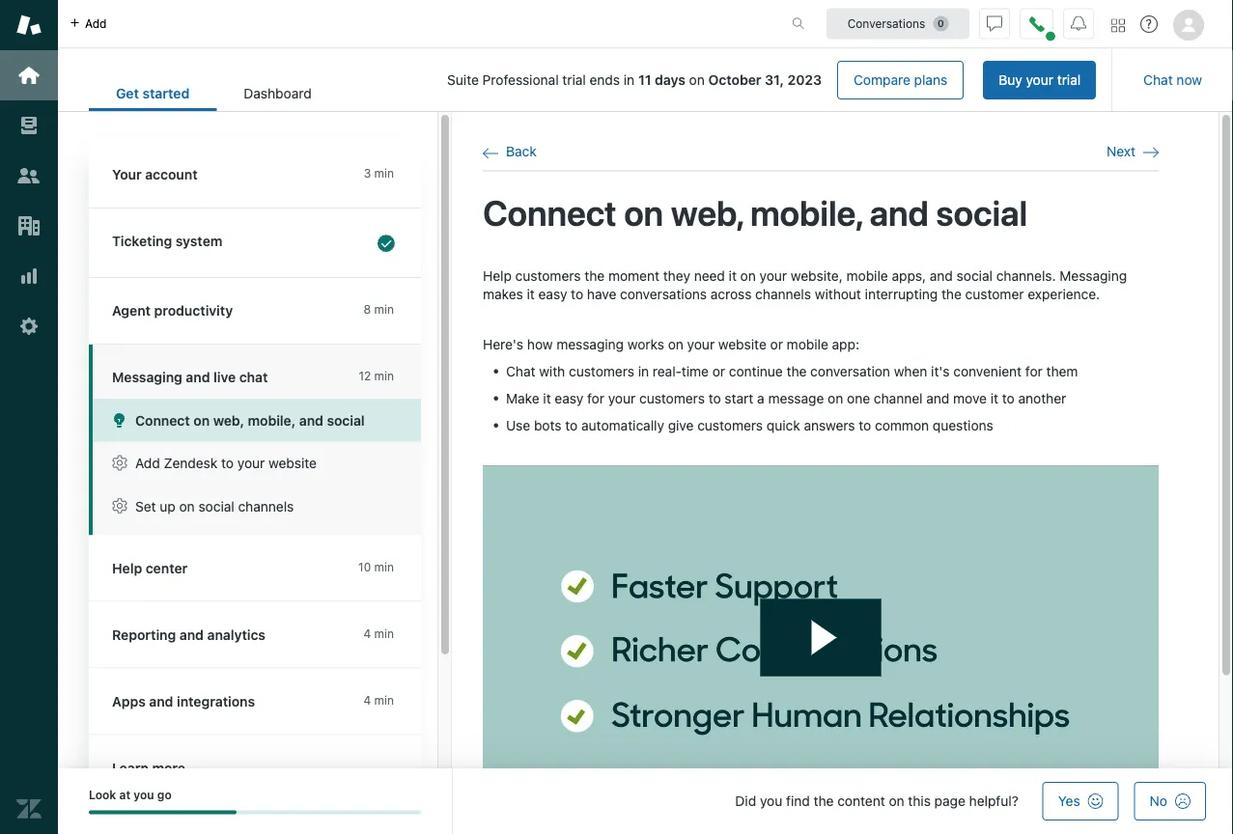 Task type: vqa. For each thing, say whether or not it's contained in the screenshot.
the it
yes



Task type: locate. For each thing, give the bounding box(es) containing it.
0 horizontal spatial you
[[134, 788, 154, 802]]

help left center
[[112, 560, 142, 576]]

your inside help customers the moment they need it on your website, mobile apps, and social channels. messaging makes it easy to have conversations across channels without interrupting the customer experience.
[[760, 268, 787, 283]]

chat for chat now
[[1143, 72, 1173, 88]]

chat
[[1143, 72, 1173, 88], [506, 363, 535, 379]]

to inside button
[[221, 455, 234, 471]]

main element
[[0, 0, 58, 834]]

ends
[[590, 72, 620, 88]]

help customers the moment they need it on your website, mobile apps, and social channels. messaging makes it easy to have conversations across channels without interrupting the customer experience.
[[483, 268, 1127, 302]]

2 min from the top
[[374, 303, 394, 316]]

3 min from the top
[[374, 369, 394, 383]]

social inside content-title region
[[936, 192, 1028, 233]]

2 4 from the top
[[364, 693, 371, 707]]

or right 'time'
[[712, 363, 725, 379]]

messaging down agent
[[112, 369, 182, 385]]

help for help customers the moment they need it on your website, mobile apps, and social channels. messaging makes it easy to have conversations across channels without interrupting the customer experience.
[[483, 268, 512, 283]]

chat up make
[[506, 363, 535, 379]]

on inside region
[[624, 192, 663, 233]]

1 4 min from the top
[[364, 627, 394, 640]]

or up chat with customers in real-time or continue the conversation when it's convenient for them
[[770, 336, 783, 352]]

1 horizontal spatial mobile
[[846, 268, 888, 283]]

and up apps,
[[870, 192, 929, 233]]

1 horizontal spatial messaging
[[1060, 268, 1127, 283]]

website inside region
[[718, 336, 767, 352]]

0 vertical spatial easy
[[538, 286, 567, 302]]

connect on web, mobile, and social down the chat
[[135, 412, 365, 428]]

1 vertical spatial web,
[[213, 412, 244, 428]]

0 horizontal spatial for
[[587, 390, 604, 406]]

on
[[689, 72, 705, 88], [624, 192, 663, 233], [740, 268, 756, 283], [668, 336, 684, 352], [828, 390, 843, 406], [193, 412, 210, 428], [179, 498, 195, 514], [889, 793, 904, 809]]

1 horizontal spatial chat
[[1143, 72, 1173, 88]]

connect
[[483, 192, 617, 233], [135, 412, 190, 428]]

customers down the real- on the top of page
[[639, 390, 705, 406]]

them
[[1046, 363, 1078, 379]]

0 vertical spatial mobile
[[846, 268, 888, 283]]

0 horizontal spatial trial
[[562, 72, 586, 88]]

october
[[708, 72, 761, 88]]

and down it's
[[926, 390, 949, 406]]

next button
[[1107, 143, 1159, 161]]

1 trial from the left
[[1057, 72, 1081, 88]]

0 horizontal spatial mobile
[[787, 336, 828, 352]]

1 horizontal spatial help
[[483, 268, 512, 283]]

you right at
[[134, 788, 154, 802]]

and left analytics
[[179, 627, 204, 643]]

zendesk products image
[[1111, 19, 1125, 32]]

and up add zendesk to your website button
[[299, 412, 323, 428]]

0 vertical spatial 4
[[364, 627, 371, 640]]

works
[[627, 336, 664, 352]]

mobile, inside content-title region
[[750, 192, 862, 233]]

messaging and live chat heading
[[89, 345, 421, 399]]

0 horizontal spatial help
[[112, 560, 142, 576]]

1 min from the top
[[374, 167, 394, 180]]

up
[[160, 498, 176, 514]]

your right buy
[[1026, 72, 1053, 88]]

1 vertical spatial in
[[638, 363, 649, 379]]

for
[[1025, 363, 1043, 379], [587, 390, 604, 406]]

0 vertical spatial mobile,
[[750, 192, 862, 233]]

trial down notifications image
[[1057, 72, 1081, 88]]

web, up the add zendesk to your website
[[213, 412, 244, 428]]

0 vertical spatial or
[[770, 336, 783, 352]]

1 horizontal spatial website
[[718, 336, 767, 352]]

tab list containing get started
[[89, 75, 339, 111]]

min for apps and integrations
[[374, 693, 394, 707]]

1 horizontal spatial channels
[[755, 286, 811, 302]]

0 vertical spatial web,
[[671, 192, 743, 233]]

and inside content-title region
[[870, 192, 929, 233]]

help for help center
[[112, 560, 142, 576]]

it right make
[[543, 390, 551, 406]]

tab list
[[89, 75, 339, 111]]

channels inside help customers the moment they need it on your website, mobile apps, and social channels. messaging makes it easy to have conversations across channels without interrupting the customer experience.
[[755, 286, 811, 302]]

on left this
[[889, 793, 904, 809]]

0 vertical spatial chat
[[1143, 72, 1173, 88]]

customers
[[515, 268, 581, 283], [569, 363, 634, 379], [639, 390, 705, 406], [697, 417, 763, 433]]

0 horizontal spatial chat
[[506, 363, 535, 379]]

0 vertical spatial in
[[624, 72, 635, 88]]

0 horizontal spatial channels
[[238, 498, 294, 514]]

on left one at the top right
[[828, 390, 843, 406]]

progress bar image
[[89, 811, 236, 814]]

on right up
[[179, 498, 195, 514]]

social up customer
[[957, 268, 993, 283]]

in inside section
[[624, 72, 635, 88]]

makes
[[483, 286, 523, 302]]

0 vertical spatial 4 min
[[364, 627, 394, 640]]

1 vertical spatial channels
[[238, 498, 294, 514]]

real-
[[653, 363, 682, 379]]

for left them
[[1025, 363, 1043, 379]]

messaging inside help customers the moment they need it on your website, mobile apps, and social channels. messaging makes it easy to have conversations across channels without interrupting the customer experience.
[[1060, 268, 1127, 283]]

channels
[[755, 286, 811, 302], [238, 498, 294, 514]]

customers down messaging
[[569, 363, 634, 379]]

0 vertical spatial messaging
[[1060, 268, 1127, 283]]

it
[[729, 268, 737, 283], [527, 286, 535, 302], [543, 390, 551, 406], [990, 390, 998, 406]]

connect on web, mobile, and social up need
[[483, 192, 1028, 233]]

learn more button
[[89, 735, 417, 801]]

they
[[663, 268, 690, 283]]

1 vertical spatial website
[[269, 455, 317, 471]]

section containing compare plans
[[354, 61, 1096, 99]]

0 horizontal spatial in
[[624, 72, 635, 88]]

0 vertical spatial website
[[718, 336, 767, 352]]

for up automatically
[[587, 390, 604, 406]]

agent productivity
[[112, 303, 233, 319]]

answers
[[804, 417, 855, 433]]

region
[[483, 266, 1159, 834]]

messaging and live chat
[[112, 369, 268, 385]]

chat now button
[[1128, 61, 1218, 99]]

look
[[89, 788, 116, 802]]

zendesk image
[[16, 797, 42, 822]]

3 min
[[364, 167, 394, 180]]

at
[[119, 788, 131, 802]]

0 horizontal spatial connect on web, mobile, and social
[[135, 412, 365, 428]]

8
[[364, 303, 371, 316]]

and left live
[[186, 369, 210, 385]]

productivity
[[154, 303, 233, 319]]

your inside section
[[1026, 72, 1053, 88]]

0 horizontal spatial website
[[269, 455, 317, 471]]

4
[[364, 627, 371, 640], [364, 693, 371, 707]]

apps and integrations
[[112, 693, 255, 709]]

on up across
[[740, 268, 756, 283]]

video thumbnail image
[[483, 466, 1159, 834], [483, 466, 1159, 834]]

1 4 from the top
[[364, 627, 371, 640]]

0 vertical spatial connect on web, mobile, and social
[[483, 192, 1028, 233]]

trial for professional
[[562, 72, 586, 88]]

to right zendesk
[[221, 455, 234, 471]]

help inside help customers the moment they need it on your website, mobile apps, and social channels. messaging makes it easy to have conversations across channels without interrupting the customer experience.
[[483, 268, 512, 283]]

add zendesk to your website
[[135, 455, 317, 471]]

set
[[135, 498, 156, 514]]

in left 11
[[624, 72, 635, 88]]

automatically
[[581, 417, 664, 433]]

1 vertical spatial 4 min
[[364, 693, 394, 707]]

mobile, inside button
[[248, 412, 296, 428]]

to
[[571, 286, 583, 302], [708, 390, 721, 406], [1002, 390, 1015, 406], [565, 417, 578, 433], [859, 417, 871, 433], [221, 455, 234, 471]]

it right move
[[990, 390, 998, 406]]

mobile up without
[[846, 268, 888, 283]]

social inside help customers the moment they need it on your website, mobile apps, and social channels. messaging makes it easy to have conversations across channels without interrupting the customer experience.
[[957, 268, 993, 283]]

customers up makes
[[515, 268, 581, 283]]

on inside help customers the moment they need it on your website, mobile apps, and social channels. messaging makes it easy to have conversations across channels without interrupting the customer experience.
[[740, 268, 756, 283]]

to left have
[[571, 286, 583, 302]]

dashboard tab
[[217, 75, 339, 111]]

continue
[[729, 363, 783, 379]]

1 horizontal spatial mobile,
[[750, 192, 862, 233]]

on up moment at the top of the page
[[624, 192, 663, 233]]

trial left 'ends'
[[562, 72, 586, 88]]

plans
[[914, 72, 947, 88]]

1 horizontal spatial connect
[[483, 192, 617, 233]]

October 31, 2023 text field
[[708, 72, 822, 88]]

views image
[[16, 113, 42, 138]]

2 4 min from the top
[[364, 693, 394, 707]]

channels.
[[996, 268, 1056, 283]]

2 trial from the left
[[562, 72, 586, 88]]

trial inside button
[[1057, 72, 1081, 88]]

0 vertical spatial for
[[1025, 363, 1043, 379]]

zendesk support image
[[16, 13, 42, 38]]

web,
[[671, 192, 743, 233], [213, 412, 244, 428]]

1 vertical spatial mobile,
[[248, 412, 296, 428]]

customers inside help customers the moment they need it on your website, mobile apps, and social channels. messaging makes it easy to have conversations across channels without interrupting the customer experience.
[[515, 268, 581, 283]]

0 vertical spatial channels
[[755, 286, 811, 302]]

0 horizontal spatial messaging
[[112, 369, 182, 385]]

across
[[711, 286, 752, 302]]

make
[[506, 390, 539, 406]]

ticketing system button
[[89, 209, 417, 277]]

get started image
[[16, 63, 42, 88]]

0 horizontal spatial mobile,
[[248, 412, 296, 428]]

1 vertical spatial connect
[[135, 412, 190, 428]]

to inside help customers the moment they need it on your website, mobile apps, and social channels. messaging makes it easy to have conversations across channels without interrupting the customer experience.
[[571, 286, 583, 302]]

the right find
[[814, 793, 834, 809]]

help up makes
[[483, 268, 512, 283]]

1 vertical spatial connect on web, mobile, and social
[[135, 412, 365, 428]]

0 horizontal spatial or
[[712, 363, 725, 379]]

1 vertical spatial help
[[112, 560, 142, 576]]

admin image
[[16, 314, 42, 339]]

5 min from the top
[[374, 627, 394, 640]]

need
[[694, 268, 725, 283]]

apps
[[112, 693, 146, 709]]

suite professional trial ends in 11 days on october 31, 2023
[[447, 72, 822, 88]]

connect on web, mobile, and social
[[483, 192, 1028, 233], [135, 412, 365, 428]]

chat
[[239, 369, 268, 385]]

messaging up experience.
[[1060, 268, 1127, 283]]

and right apps,
[[930, 268, 953, 283]]

in left the real- on the top of page
[[638, 363, 649, 379]]

easy
[[538, 286, 567, 302], [555, 390, 583, 406]]

back
[[506, 143, 537, 159]]

message
[[768, 390, 824, 406]]

min for your account
[[374, 167, 394, 180]]

4 min from the top
[[374, 560, 394, 574]]

min inside messaging and live chat heading
[[374, 369, 394, 383]]

integrations
[[177, 693, 255, 709]]

1 horizontal spatial in
[[638, 363, 649, 379]]

channels down website,
[[755, 286, 811, 302]]

chat left now
[[1143, 72, 1173, 88]]

mobile, up add zendesk to your website button
[[248, 412, 296, 428]]

your
[[112, 167, 142, 182]]

website
[[718, 336, 767, 352], [269, 455, 317, 471]]

it up across
[[729, 268, 737, 283]]

help
[[483, 268, 512, 283], [112, 560, 142, 576]]

to left start
[[708, 390, 721, 406]]

1 vertical spatial 4
[[364, 693, 371, 707]]

0 horizontal spatial connect
[[135, 412, 190, 428]]

chat inside button
[[1143, 72, 1173, 88]]

easy left have
[[538, 286, 567, 302]]

social up channels.
[[936, 192, 1028, 233]]

0 vertical spatial connect
[[483, 192, 617, 233]]

footer
[[58, 769, 1233, 834]]

1 horizontal spatial trial
[[1057, 72, 1081, 88]]

website up continue
[[718, 336, 767, 352]]

0 vertical spatial help
[[483, 268, 512, 283]]

1 vertical spatial messaging
[[112, 369, 182, 385]]

another
[[1018, 390, 1066, 406]]

mobile,
[[750, 192, 862, 233], [248, 412, 296, 428]]

a
[[757, 390, 764, 406]]

6 min from the top
[[374, 693, 394, 707]]

connect down back
[[483, 192, 617, 233]]

1 horizontal spatial connect on web, mobile, and social
[[483, 192, 1028, 233]]

in
[[624, 72, 635, 88], [638, 363, 649, 379]]

1 vertical spatial easy
[[555, 390, 583, 406]]

1 horizontal spatial web,
[[671, 192, 743, 233]]

min for help center
[[374, 560, 394, 574]]

apps,
[[892, 268, 926, 283]]

your left website,
[[760, 268, 787, 283]]

quick
[[767, 417, 800, 433]]

you right did on the right bottom of page
[[760, 793, 782, 809]]

use
[[506, 417, 530, 433]]

to right the 'bots' at left
[[565, 417, 578, 433]]

messaging
[[1060, 268, 1127, 283], [112, 369, 182, 385]]

on up the real- on the top of page
[[668, 336, 684, 352]]

web, up need
[[671, 192, 743, 233]]

add zendesk to your website button
[[93, 442, 421, 485]]

10
[[358, 560, 371, 574]]

31,
[[765, 72, 784, 88]]

buy your trial button
[[983, 61, 1096, 99]]

1 vertical spatial for
[[587, 390, 604, 406]]

social down "12"
[[327, 412, 365, 428]]

reporting
[[112, 627, 176, 643]]

to down one at the top right
[[859, 417, 871, 433]]

channels down add zendesk to your website button
[[238, 498, 294, 514]]

professional
[[482, 72, 559, 88]]

section
[[354, 61, 1096, 99]]

0 horizontal spatial web,
[[213, 412, 244, 428]]

mobile, up website,
[[750, 192, 862, 233]]

1 vertical spatial chat
[[506, 363, 535, 379]]

compare plans button
[[837, 61, 964, 99]]

connect up add
[[135, 412, 190, 428]]

mobile up chat with customers in real-time or continue the conversation when it's convenient for them
[[787, 336, 828, 352]]

on right days
[[689, 72, 705, 88]]

content
[[837, 793, 885, 809]]

easy down with
[[555, 390, 583, 406]]

website down the connect on web, mobile, and social button
[[269, 455, 317, 471]]

yes button
[[1043, 782, 1119, 821]]



Task type: describe. For each thing, give the bounding box(es) containing it.
without
[[815, 286, 861, 302]]

here's
[[483, 336, 523, 352]]

now
[[1177, 72, 1202, 88]]

your account
[[112, 167, 198, 182]]

footer containing did you find the content on this page helpful?
[[58, 769, 1233, 834]]

4 min for analytics
[[364, 627, 394, 640]]

8 min
[[364, 303, 394, 316]]

10 min
[[358, 560, 394, 574]]

analytics
[[207, 627, 266, 643]]

button displays agent's chat status as invisible. image
[[987, 16, 1002, 31]]

when
[[894, 363, 927, 379]]

1 horizontal spatial for
[[1025, 363, 1043, 379]]

your up 'time'
[[687, 336, 715, 352]]

4 min for integrations
[[364, 693, 394, 707]]

compare
[[854, 72, 910, 88]]

app:
[[832, 336, 859, 352]]

connect on web, mobile, and social inside content-title region
[[483, 192, 1028, 233]]

set up on social channels button
[[93, 485, 421, 528]]

12
[[359, 369, 371, 383]]

no button
[[1134, 782, 1206, 821]]

buy
[[999, 72, 1022, 88]]

website,
[[791, 268, 843, 283]]

learn
[[112, 760, 149, 776]]

social down the add zendesk to your website
[[198, 498, 234, 514]]

min for reporting and analytics
[[374, 627, 394, 640]]

add button
[[58, 0, 118, 47]]

1 vertical spatial or
[[712, 363, 725, 379]]

on inside section
[[689, 72, 705, 88]]

web, inside button
[[213, 412, 244, 428]]

reporting and analytics
[[112, 627, 266, 643]]

progress-bar progress bar
[[89, 811, 421, 814]]

this
[[908, 793, 931, 809]]

mobile inside help customers the moment they need it on your website, mobile apps, and social channels. messaging makes it easy to have conversations across channels without interrupting the customer experience.
[[846, 268, 888, 283]]

convenient
[[953, 363, 1022, 379]]

and inside the connect on web, mobile, and social button
[[299, 412, 323, 428]]

dashboard
[[244, 85, 312, 101]]

your up automatically
[[608, 390, 636, 406]]

zendesk
[[164, 455, 218, 471]]

conversations
[[620, 286, 707, 302]]

region containing help customers the moment they need it on your website, mobile apps, and social channels. messaging makes it easy to have conversations across channels without interrupting the customer experience.
[[483, 266, 1159, 834]]

suite
[[447, 72, 479, 88]]

make it easy for your customers to start a message on one channel and move it to another
[[506, 390, 1066, 406]]

2023
[[788, 72, 822, 88]]

11
[[638, 72, 651, 88]]

no
[[1150, 793, 1167, 809]]

go
[[157, 788, 172, 802]]

add
[[85, 17, 107, 30]]

it's
[[931, 363, 950, 379]]

connect on web, mobile, and social inside button
[[135, 412, 365, 428]]

use bots to automatically give customers quick answers to common questions
[[506, 417, 993, 433]]

connect inside content-title region
[[483, 192, 617, 233]]

interrupting
[[865, 286, 938, 302]]

customers down start
[[697, 417, 763, 433]]

here's how messaging works on your website or mobile app:
[[483, 336, 859, 352]]

look at you go
[[89, 788, 172, 802]]

video element
[[483, 466, 1159, 834]]

back button
[[483, 143, 537, 161]]

live
[[214, 369, 236, 385]]

started
[[142, 85, 190, 101]]

have
[[587, 286, 616, 302]]

to left another
[[1002, 390, 1015, 406]]

questions
[[933, 417, 993, 433]]

and right apps
[[149, 693, 173, 709]]

how
[[527, 336, 553, 352]]

get help image
[[1140, 15, 1158, 33]]

start
[[725, 390, 753, 406]]

website inside add zendesk to your website button
[[269, 455, 317, 471]]

in inside region
[[638, 363, 649, 379]]

the left customer
[[941, 286, 962, 302]]

channel
[[874, 390, 923, 406]]

connect inside button
[[135, 412, 190, 428]]

customers image
[[16, 163, 42, 188]]

common
[[875, 417, 929, 433]]

4 for apps and integrations
[[364, 693, 371, 707]]

1 horizontal spatial you
[[760, 793, 782, 809]]

set up on social channels
[[135, 498, 294, 514]]

buy your trial
[[999, 72, 1081, 88]]

customer
[[965, 286, 1024, 302]]

messaging inside messaging and live chat heading
[[112, 369, 182, 385]]

days
[[655, 72, 685, 88]]

get
[[116, 85, 139, 101]]

center
[[146, 560, 188, 576]]

moment
[[608, 268, 659, 283]]

ticketing system
[[112, 233, 222, 249]]

chat with customers in real-time or continue the conversation when it's convenient for them
[[506, 363, 1078, 379]]

web, inside content-title region
[[671, 192, 743, 233]]

min for agent productivity
[[374, 303, 394, 316]]

learn more
[[112, 760, 185, 776]]

reporting image
[[16, 264, 42, 289]]

chat for chat with customers in real-time or continue the conversation when it's convenient for them
[[506, 363, 535, 379]]

content-title region
[[483, 191, 1159, 235]]

it right makes
[[527, 286, 535, 302]]

yes
[[1058, 793, 1080, 809]]

the up message
[[787, 363, 807, 379]]

on inside footer
[[889, 793, 904, 809]]

1 horizontal spatial or
[[770, 336, 783, 352]]

4 for reporting and analytics
[[364, 627, 371, 640]]

the up have
[[584, 268, 605, 283]]

did you find the content on this page helpful?
[[735, 793, 1018, 809]]

your up set up on social channels button
[[237, 455, 265, 471]]

on up zendesk
[[193, 412, 210, 428]]

experience.
[[1028, 286, 1100, 302]]

easy inside help customers the moment they need it on your website, mobile apps, and social channels. messaging makes it easy to have conversations across channels without interrupting the customer experience.
[[538, 286, 567, 302]]

move
[[953, 390, 987, 406]]

min for messaging and live chat
[[374, 369, 394, 383]]

conversations button
[[827, 8, 969, 39]]

notifications image
[[1071, 16, 1086, 31]]

agent
[[112, 303, 151, 319]]

give
[[668, 417, 694, 433]]

bots
[[534, 417, 562, 433]]

trial for your
[[1057, 72, 1081, 88]]

conversations
[[848, 17, 925, 30]]

organizations image
[[16, 213, 42, 239]]

page
[[934, 793, 965, 809]]

1 vertical spatial mobile
[[787, 336, 828, 352]]

chat now
[[1143, 72, 1202, 88]]

channels inside button
[[238, 498, 294, 514]]

messaging
[[556, 336, 624, 352]]

with
[[539, 363, 565, 379]]

time
[[682, 363, 709, 379]]

conversation
[[810, 363, 890, 379]]

and inside messaging and live chat heading
[[186, 369, 210, 385]]

helpful?
[[969, 793, 1018, 809]]

3
[[364, 167, 371, 180]]

and inside help customers the moment they need it on your website, mobile apps, and social channels. messaging makes it easy to have conversations across channels without interrupting the customer experience.
[[930, 268, 953, 283]]



